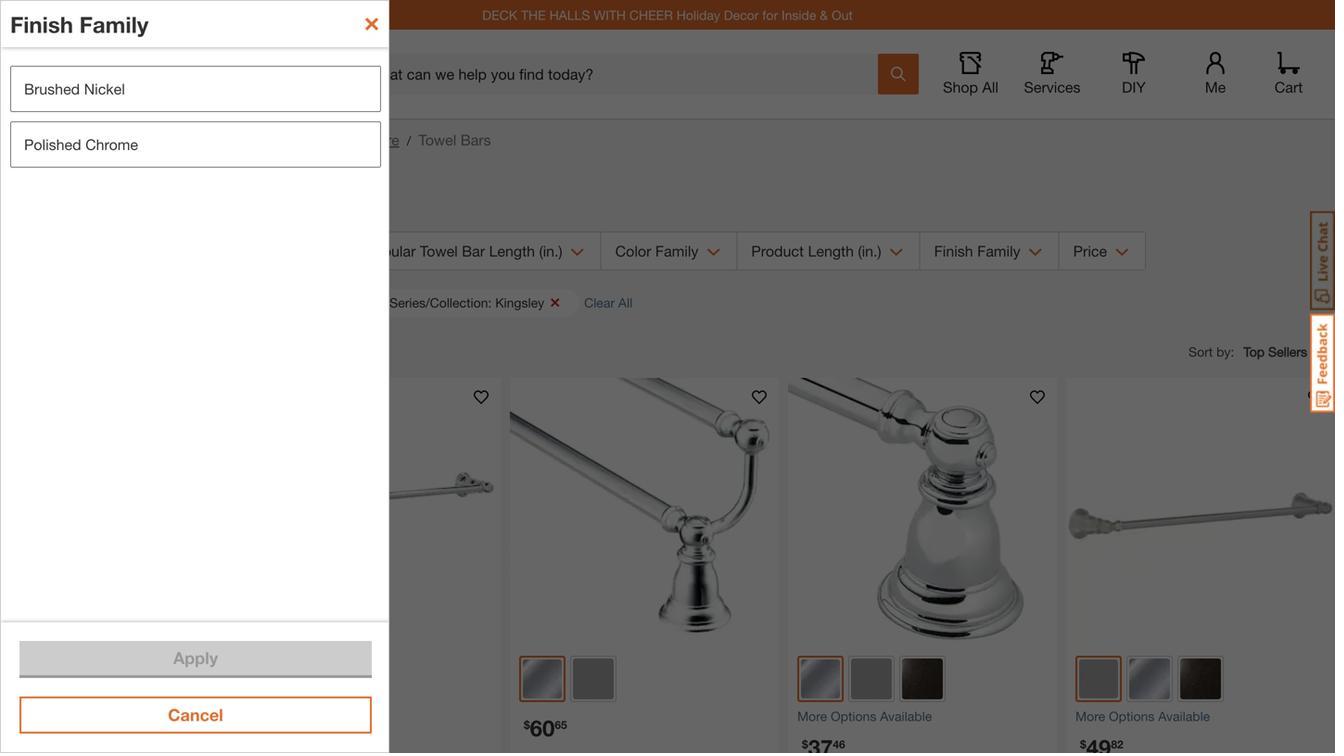 Task type: locate. For each thing, give the bounding box(es) containing it.
out
[[832, 7, 853, 22]]

$ left 82
[[1080, 738, 1086, 751]]

the home depot logo image
[[15, 45, 74, 104]]

0 vertical spatial towel
[[419, 131, 456, 149]]

product
[[751, 242, 804, 260]]

2 horizontal spatial chrome image
[[1129, 659, 1170, 700]]

$ left "65" at bottom left
[[524, 719, 530, 732]]

0 horizontal spatial finish
[[10, 11, 73, 37]]

oil rubbed bronze image for 46
[[902, 659, 943, 700]]

2 horizontal spatial family
[[977, 242, 1020, 260]]

me
[[1205, 78, 1226, 96]]

halls
[[549, 7, 590, 22]]

finish family link
[[920, 233, 1059, 270]]

family for finish family link
[[977, 242, 1020, 260]]

1 vertical spatial towel
[[420, 242, 458, 260]]

1 vertical spatial all
[[618, 295, 632, 311]]

chrome
[[85, 136, 138, 153]]

2 horizontal spatial more options available link
[[1075, 707, 1326, 727]]

chrome image
[[1129, 659, 1170, 700], [245, 660, 284, 699], [523, 660, 562, 699]]

3 options from the left
[[1109, 709, 1155, 725]]

all for shop all
[[982, 78, 998, 96]]

/ right ...
[[35, 133, 39, 148]]

1 horizontal spatial length
[[808, 242, 854, 260]]

for
[[762, 7, 778, 22]]

0 horizontal spatial bathroom
[[97, 131, 162, 149]]

2 horizontal spatial available
[[1158, 709, 1210, 725]]

0 horizontal spatial chrome image
[[245, 660, 284, 699]]

family
[[79, 11, 149, 37], [655, 242, 699, 260], [977, 242, 1020, 260]]

length right bar
[[489, 242, 535, 260]]

all right shop
[[982, 78, 998, 96]]

(in.) inside 'link'
[[858, 242, 881, 260]]

length inside 'link'
[[808, 242, 854, 260]]

more for 46
[[797, 709, 827, 725]]

all
[[982, 78, 998, 96], [618, 295, 632, 311]]

3 more options available link from the left
[[1075, 707, 1326, 727]]

1 horizontal spatial family
[[655, 242, 699, 260]]

2 available from the left
[[880, 709, 932, 725]]

0 horizontal spatial finish family
[[10, 11, 149, 37]]

0 horizontal spatial length
[[489, 242, 535, 260]]

2 options from the left
[[831, 709, 876, 725]]

1 horizontal spatial all
[[982, 78, 998, 96]]

(in.) up kingsley at top
[[539, 242, 562, 260]]

available
[[324, 709, 376, 725], [880, 709, 932, 725], [1158, 709, 1210, 725]]

apply button
[[19, 642, 372, 676]]

2 / from the left
[[85, 133, 89, 148]]

apply
[[173, 649, 218, 668]]

0 horizontal spatial options
[[274, 709, 320, 725]]

all right clear
[[618, 295, 632, 311]]

finish
[[10, 11, 73, 37], [934, 242, 973, 260]]

2 horizontal spatial /
[[407, 133, 411, 148]]

2 more options available link from the left
[[797, 707, 1048, 727]]

bathroom down 75150 button
[[266, 131, 331, 149]]

/
[[35, 133, 39, 148], [85, 133, 89, 148], [407, 133, 411, 148]]

more options available
[[241, 709, 376, 725], [797, 709, 932, 725], [1075, 709, 1210, 725]]

polished chrome button
[[10, 121, 381, 168]]

clear all
[[584, 295, 632, 311]]

popular
[[364, 242, 416, 260]]

price
[[1073, 242, 1107, 260]]

0 horizontal spatial /
[[35, 133, 39, 148]]

/ inside bathroom hardware / towel bars
[[407, 133, 411, 148]]

3 more from the left
[[1075, 709, 1105, 725]]

bathroom hardware link
[[266, 131, 399, 149]]

0 horizontal spatial brushed nickel image
[[295, 659, 336, 700]]

0 horizontal spatial oil rubbed bronze image
[[346, 659, 387, 700]]

/ right hardware
[[407, 133, 411, 148]]

mesquite
[[119, 65, 180, 83]]

towel left bar
[[420, 242, 458, 260]]

oil rubbed bronze image
[[346, 659, 387, 700], [902, 659, 943, 700], [1180, 659, 1221, 700]]

nickel
[[84, 80, 125, 98]]

1 available from the left
[[324, 709, 376, 725]]

3 available from the left
[[1158, 709, 1210, 725]]

1 horizontal spatial $
[[802, 738, 808, 751]]

brushed
[[24, 80, 80, 98]]

0 horizontal spatial $
[[524, 719, 530, 732]]

1 horizontal spatial oil rubbed bronze image
[[902, 659, 943, 700]]

polished
[[24, 136, 81, 153]]

length right product
[[808, 242, 854, 260]]

$ left 46
[[802, 738, 808, 751]]

services
[[1024, 78, 1081, 96]]

1 horizontal spatial /
[[85, 133, 89, 148]]

2 horizontal spatial options
[[1109, 709, 1155, 725]]

1 horizontal spatial bathroom
[[266, 131, 331, 149]]

0 horizontal spatial all
[[618, 295, 632, 311]]

options for 46
[[831, 709, 876, 725]]

1 vertical spatial finish family
[[934, 242, 1020, 260]]

shop
[[943, 78, 978, 96]]

towel
[[419, 131, 456, 149], [420, 242, 458, 260]]

bath
[[46, 131, 78, 149]]

$
[[524, 719, 530, 732], [802, 738, 808, 751], [1080, 738, 1086, 751]]

brushed nickel image
[[295, 659, 336, 700], [573, 659, 614, 700], [1079, 660, 1118, 699]]

clear all button
[[584, 293, 646, 313]]

top
[[1244, 344, 1265, 360]]

1 horizontal spatial options
[[831, 709, 876, 725]]

close image
[[363, 15, 381, 33]]

more
[[241, 709, 271, 725], [797, 709, 827, 725], [1075, 709, 1105, 725]]

length
[[489, 242, 535, 260], [808, 242, 854, 260]]

cancel button
[[19, 697, 372, 734]]

3 / from the left
[[407, 133, 411, 148]]

1 horizontal spatial more options available link
[[797, 707, 1048, 727]]

accessories
[[166, 131, 247, 149]]

(in.) right product
[[858, 242, 881, 260]]

0 horizontal spatial (in.)
[[539, 242, 562, 260]]

1 length from the left
[[489, 242, 535, 260]]

brushed nickel
[[24, 80, 125, 98]]

1 horizontal spatial finish
[[934, 242, 973, 260]]

3 more options available from the left
[[1075, 709, 1210, 725]]

&
[[820, 7, 828, 22]]

towel left bars
[[419, 131, 456, 149]]

0 horizontal spatial available
[[324, 709, 376, 725]]

0 horizontal spatial more options available
[[241, 709, 376, 725]]

2 horizontal spatial more
[[1075, 709, 1105, 725]]

0 horizontal spatial more options available link
[[241, 707, 491, 727]]

0 vertical spatial all
[[982, 78, 998, 96]]

2 more from the left
[[797, 709, 827, 725]]

65
[[555, 719, 567, 732]]

chrome image for the leftmost brushed nickel image
[[245, 660, 284, 699]]

2 horizontal spatial oil rubbed bronze image
[[1180, 659, 1221, 700]]

2 oil rubbed bronze image from the left
[[902, 659, 943, 700]]

46
[[833, 738, 845, 751]]

bar
[[462, 242, 485, 260]]

feedback link image
[[1310, 313, 1335, 414]]

1 horizontal spatial available
[[880, 709, 932, 725]]

1 oil rubbed bronze image from the left
[[346, 659, 387, 700]]

2 horizontal spatial $
[[1080, 738, 1086, 751]]

/ right bath
[[85, 133, 89, 148]]

kingsley
[[495, 295, 544, 311]]

family right 'color' on the left top of page
[[655, 242, 699, 260]]

brushed nickel button
[[10, 66, 381, 112]]

more options available link
[[241, 707, 491, 727], [797, 707, 1048, 727], [1075, 707, 1326, 727]]

inside
[[782, 7, 816, 22]]

2 more options available from the left
[[797, 709, 932, 725]]

cheer
[[629, 7, 673, 22]]

deck the halls with cheer holiday decor for inside & out link
[[482, 7, 853, 22]]

1 horizontal spatial chrome image
[[523, 660, 562, 699]]

What can we help you find today? search field
[[368, 55, 877, 94]]

family up mesquite
[[79, 11, 149, 37]]

bathroom
[[97, 131, 162, 149], [266, 131, 331, 149]]

bath link
[[46, 131, 78, 149]]

3 oil rubbed bronze image from the left
[[1180, 659, 1221, 700]]

$ for 82
[[1080, 738, 1086, 751]]

0 vertical spatial finish family
[[10, 11, 149, 37]]

$ 60 65
[[524, 715, 567, 742]]

cancel
[[168, 706, 223, 725]]

(in.)
[[539, 242, 562, 260], [858, 242, 881, 260]]

family left price
[[977, 242, 1020, 260]]

1 vertical spatial finish
[[934, 242, 973, 260]]

1 horizontal spatial more
[[797, 709, 827, 725]]

options
[[274, 709, 320, 725], [831, 709, 876, 725], [1109, 709, 1155, 725]]

/ for bathroom
[[407, 133, 411, 148]]

clear
[[584, 295, 615, 311]]

2 (in.) from the left
[[858, 242, 881, 260]]

1 horizontal spatial (in.)
[[858, 242, 881, 260]]

bathroom down nickel
[[97, 131, 162, 149]]

kingsley 24 in. towel bar in brushed nickel image
[[1066, 378, 1335, 647]]

0 horizontal spatial more
[[241, 709, 271, 725]]

2 horizontal spatial more options available
[[1075, 709, 1210, 725]]

2 length from the left
[[808, 242, 854, 260]]

finish family
[[10, 11, 149, 37], [934, 242, 1020, 260]]

82
[[1111, 738, 1123, 751]]

me button
[[1186, 52, 1245, 96]]

1 horizontal spatial more options available
[[797, 709, 932, 725]]



Task type: vqa. For each thing, say whether or not it's contained in the screenshot.
"Me"
yes



Task type: describe. For each thing, give the bounding box(es) containing it.
...
[[9, 134, 27, 149]]

price link
[[1059, 233, 1145, 270]]

cart
[[1275, 78, 1303, 96]]

services button
[[1023, 52, 1082, 96]]

more options available for 46
[[797, 709, 932, 725]]

family for color family link
[[655, 242, 699, 260]]

kingsley 18 in. towel bar in chrome image
[[788, 378, 1057, 647]]

popular towel bar length (in.)
[[364, 242, 562, 260]]

available for 46
[[880, 709, 932, 725]]

bathroom hardware / towel bars
[[266, 131, 491, 149]]

$ inside the $ 60 65
[[524, 719, 530, 732]]

2 bathroom from the left
[[266, 131, 331, 149]]

75150 button
[[270, 65, 334, 83]]

series/collection: kingsley
[[390, 295, 544, 311]]

chrome image for the middle brushed nickel image
[[523, 660, 562, 699]]

holiday
[[677, 7, 720, 22]]

color family
[[615, 242, 699, 260]]

deck
[[482, 7, 517, 22]]

diy
[[1122, 78, 1146, 96]]

kingsley 24 in. double towel bar in chrome image
[[510, 378, 779, 647]]

mesquite 10pm
[[119, 65, 227, 83]]

product length (in.)
[[751, 242, 881, 260]]

60
[[530, 715, 555, 742]]

more options available for 82
[[1075, 709, 1210, 725]]

bars
[[461, 131, 491, 149]]

sort
[[1189, 344, 1213, 360]]

0 horizontal spatial family
[[79, 11, 149, 37]]

oil rubbed bronze image for 82
[[1180, 659, 1221, 700]]

shop all
[[943, 78, 998, 96]]

popular towel bar length (in.) link
[[350, 233, 600, 270]]

/ bath / bathroom accessories
[[35, 131, 247, 149]]

all for clear all
[[618, 295, 632, 311]]

the
[[521, 7, 546, 22]]

color family link
[[601, 233, 737, 270]]

1 options from the left
[[274, 709, 320, 725]]

cart link
[[1268, 52, 1309, 96]]

sort by: top sellers
[[1189, 344, 1307, 360]]

towel inside popular towel bar length (in.) link
[[420, 242, 458, 260]]

more for 82
[[1075, 709, 1105, 725]]

decor
[[724, 7, 759, 22]]

$ for 46
[[802, 738, 808, 751]]

10pm
[[187, 65, 227, 83]]

shop all button
[[941, 52, 1000, 96]]

1 horizontal spatial finish family
[[934, 242, 1020, 260]]

more options available link for 82
[[1075, 707, 1326, 727]]

1 (in.) from the left
[[539, 242, 562, 260]]

0 vertical spatial finish
[[10, 11, 73, 37]]

options for 82
[[1109, 709, 1155, 725]]

2 horizontal spatial brushed nickel image
[[1079, 660, 1118, 699]]

by:
[[1216, 344, 1234, 360]]

1 bathroom from the left
[[97, 131, 162, 149]]

/ for /
[[85, 133, 89, 148]]

product length (in.) link
[[737, 233, 919, 270]]

75150
[[292, 65, 333, 83]]

1 / from the left
[[35, 133, 39, 148]]

chrome image
[[801, 660, 840, 699]]

sellers
[[1268, 344, 1307, 360]]

color
[[615, 242, 651, 260]]

1 more options available from the left
[[241, 709, 376, 725]]

hardware
[[335, 131, 399, 149]]

1 more from the left
[[241, 709, 271, 725]]

deck the halls with cheer holiday decor for inside & out
[[482, 7, 853, 22]]

kingsley 24 in. towel bar in chrome image
[[232, 378, 501, 647]]

... button
[[9, 129, 27, 155]]

1 more options available link from the left
[[241, 707, 491, 727]]

diy button
[[1104, 52, 1164, 96]]

more options available link for 46
[[797, 707, 1048, 727]]

series/collection:
[[390, 295, 492, 311]]

1 horizontal spatial brushed nickel image
[[573, 659, 614, 700]]

polished chrome
[[24, 136, 138, 153]]

with
[[594, 7, 626, 22]]

brushed nickel image
[[851, 659, 892, 700]]

series/collection: kingsley button
[[371, 289, 580, 317]]

available for 82
[[1158, 709, 1210, 725]]

bathroom accessories link
[[97, 131, 247, 149]]



